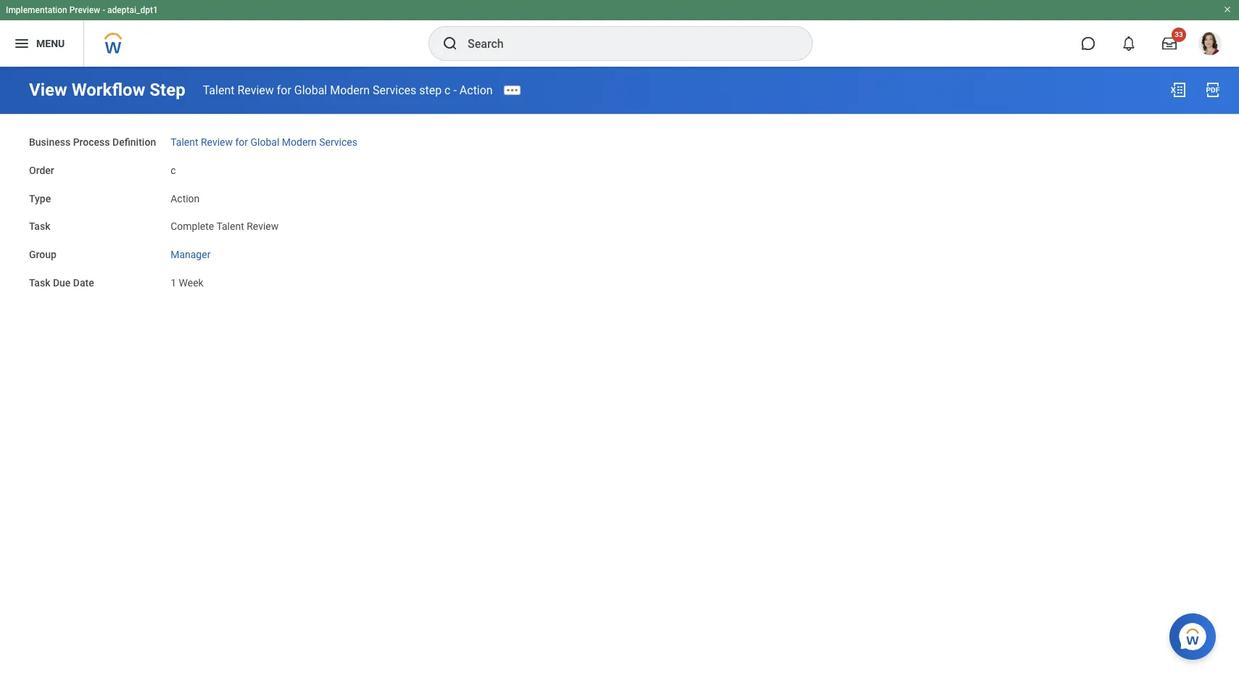 Task type: vqa. For each thing, say whether or not it's contained in the screenshot.
fourth & from left
no



Task type: describe. For each thing, give the bounding box(es) containing it.
implementation
[[6, 5, 67, 15]]

step
[[150, 80, 185, 100]]

order
[[29, 164, 54, 176]]

talent review for global modern services step c - action
[[203, 83, 493, 97]]

implementation preview -   adeptai_dpt1
[[6, 5, 158, 15]]

view workflow step main content
[[0, 67, 1239, 304]]

adeptai_dpt1
[[107, 5, 158, 15]]

menu banner
[[0, 0, 1239, 67]]

Search Workday  search field
[[468, 28, 783, 59]]

complete talent review
[[171, 221, 279, 232]]

talent review for global modern services step c - action link
[[203, 83, 493, 97]]

- inside view workflow step main content
[[454, 83, 457, 97]]

view printable version (pdf) image
[[1205, 81, 1222, 99]]

view
[[29, 80, 67, 100]]

services for view workflow step
[[373, 83, 416, 97]]

manager
[[171, 249, 211, 260]]

global for view workflow step
[[294, 83, 327, 97]]

talent review for global modern services
[[171, 136, 358, 148]]

global for business process definition
[[251, 136, 279, 148]]

1 vertical spatial c
[[171, 164, 176, 176]]

business process definition
[[29, 136, 156, 148]]

profile logan mcneil image
[[1199, 32, 1222, 58]]

review for business process definition
[[201, 136, 233, 148]]

1 week
[[171, 277, 204, 288]]

group
[[29, 249, 56, 260]]

talent for business process definition
[[171, 136, 198, 148]]

33 button
[[1154, 28, 1186, 59]]

search image
[[442, 35, 459, 52]]

complete
[[171, 221, 214, 232]]

view workflow step
[[29, 80, 185, 100]]

type
[[29, 193, 51, 204]]

modern for view workflow step
[[330, 83, 370, 97]]



Task type: locate. For each thing, give the bounding box(es) containing it.
talent right "complete"
[[216, 221, 244, 232]]

for
[[277, 83, 291, 97], [235, 136, 248, 148]]

review inside 'element'
[[247, 221, 279, 232]]

for for view workflow step
[[277, 83, 291, 97]]

1 horizontal spatial for
[[277, 83, 291, 97]]

0 horizontal spatial modern
[[282, 136, 317, 148]]

due
[[53, 277, 71, 288]]

notifications large image
[[1122, 36, 1136, 51]]

manager link
[[171, 246, 211, 260]]

0 horizontal spatial services
[[319, 136, 358, 148]]

1 horizontal spatial modern
[[330, 83, 370, 97]]

c
[[445, 83, 451, 97], [171, 164, 176, 176]]

1 task from the top
[[29, 221, 50, 232]]

date
[[73, 277, 94, 288]]

task
[[29, 221, 50, 232], [29, 277, 50, 288]]

2 task from the top
[[29, 277, 50, 288]]

1 vertical spatial task
[[29, 277, 50, 288]]

talent right the step
[[203, 83, 235, 97]]

inbox large image
[[1163, 36, 1177, 51]]

1 vertical spatial -
[[454, 83, 457, 97]]

1 week element
[[171, 274, 204, 288]]

action right step
[[460, 83, 493, 97]]

1 horizontal spatial global
[[294, 83, 327, 97]]

definition
[[112, 136, 156, 148]]

0 vertical spatial global
[[294, 83, 327, 97]]

talent inside 'element'
[[216, 221, 244, 232]]

1
[[171, 277, 176, 288]]

1 horizontal spatial action
[[460, 83, 493, 97]]

1 horizontal spatial c
[[445, 83, 451, 97]]

modern for business process definition
[[282, 136, 317, 148]]

modern inside talent review for global modern services link
[[282, 136, 317, 148]]

c right step
[[445, 83, 451, 97]]

0 horizontal spatial -
[[102, 5, 105, 15]]

business
[[29, 136, 70, 148]]

for for business process definition
[[235, 136, 248, 148]]

1 vertical spatial for
[[235, 136, 248, 148]]

week
[[179, 277, 204, 288]]

menu button
[[0, 20, 84, 67]]

menu
[[36, 37, 65, 49]]

action up "complete"
[[171, 193, 200, 204]]

- right preview
[[102, 5, 105, 15]]

0 horizontal spatial for
[[235, 136, 248, 148]]

- right step
[[454, 83, 457, 97]]

task left due
[[29, 277, 50, 288]]

talent for view workflow step
[[203, 83, 235, 97]]

action element
[[171, 190, 200, 204]]

task due date
[[29, 277, 94, 288]]

1 horizontal spatial services
[[373, 83, 416, 97]]

1 vertical spatial services
[[319, 136, 358, 148]]

export to excel image
[[1170, 81, 1187, 99]]

1 vertical spatial action
[[171, 193, 200, 204]]

33
[[1175, 30, 1183, 38]]

order element
[[171, 156, 176, 177]]

task for task due date
[[29, 277, 50, 288]]

justify image
[[13, 35, 30, 52]]

0 vertical spatial services
[[373, 83, 416, 97]]

-
[[102, 5, 105, 15], [454, 83, 457, 97]]

modern
[[330, 83, 370, 97], [282, 136, 317, 148]]

0 vertical spatial -
[[102, 5, 105, 15]]

1 vertical spatial talent
[[171, 136, 198, 148]]

0 vertical spatial review
[[237, 83, 274, 97]]

0 horizontal spatial action
[[171, 193, 200, 204]]

complete talent review element
[[171, 218, 279, 232]]

services left step
[[373, 83, 416, 97]]

- inside menu banner
[[102, 5, 105, 15]]

workflow
[[72, 80, 145, 100]]

2 vertical spatial talent
[[216, 221, 244, 232]]

task down the type
[[29, 221, 50, 232]]

1 vertical spatial modern
[[282, 136, 317, 148]]

review
[[237, 83, 274, 97], [201, 136, 233, 148], [247, 221, 279, 232]]

1 horizontal spatial -
[[454, 83, 457, 97]]

0 vertical spatial for
[[277, 83, 291, 97]]

close environment banner image
[[1223, 5, 1232, 14]]

talent
[[203, 83, 235, 97], [171, 136, 198, 148], [216, 221, 244, 232]]

0 horizontal spatial c
[[171, 164, 176, 176]]

1 vertical spatial review
[[201, 136, 233, 148]]

action
[[460, 83, 493, 97], [171, 193, 200, 204]]

0 vertical spatial c
[[445, 83, 451, 97]]

step
[[419, 83, 442, 97]]

services
[[373, 83, 416, 97], [319, 136, 358, 148]]

services for business process definition
[[319, 136, 358, 148]]

0 horizontal spatial global
[[251, 136, 279, 148]]

0 vertical spatial modern
[[330, 83, 370, 97]]

process
[[73, 136, 110, 148]]

review for view workflow step
[[237, 83, 274, 97]]

0 vertical spatial task
[[29, 221, 50, 232]]

talent up order element
[[171, 136, 198, 148]]

0 vertical spatial talent
[[203, 83, 235, 97]]

c up action element
[[171, 164, 176, 176]]

services down talent review for global modern services step c - action link
[[319, 136, 358, 148]]

0 vertical spatial action
[[460, 83, 493, 97]]

1 vertical spatial global
[[251, 136, 279, 148]]

task for task
[[29, 221, 50, 232]]

preview
[[69, 5, 100, 15]]

talent review for global modern services link
[[171, 133, 358, 148]]

global
[[294, 83, 327, 97], [251, 136, 279, 148]]

2 vertical spatial review
[[247, 221, 279, 232]]



